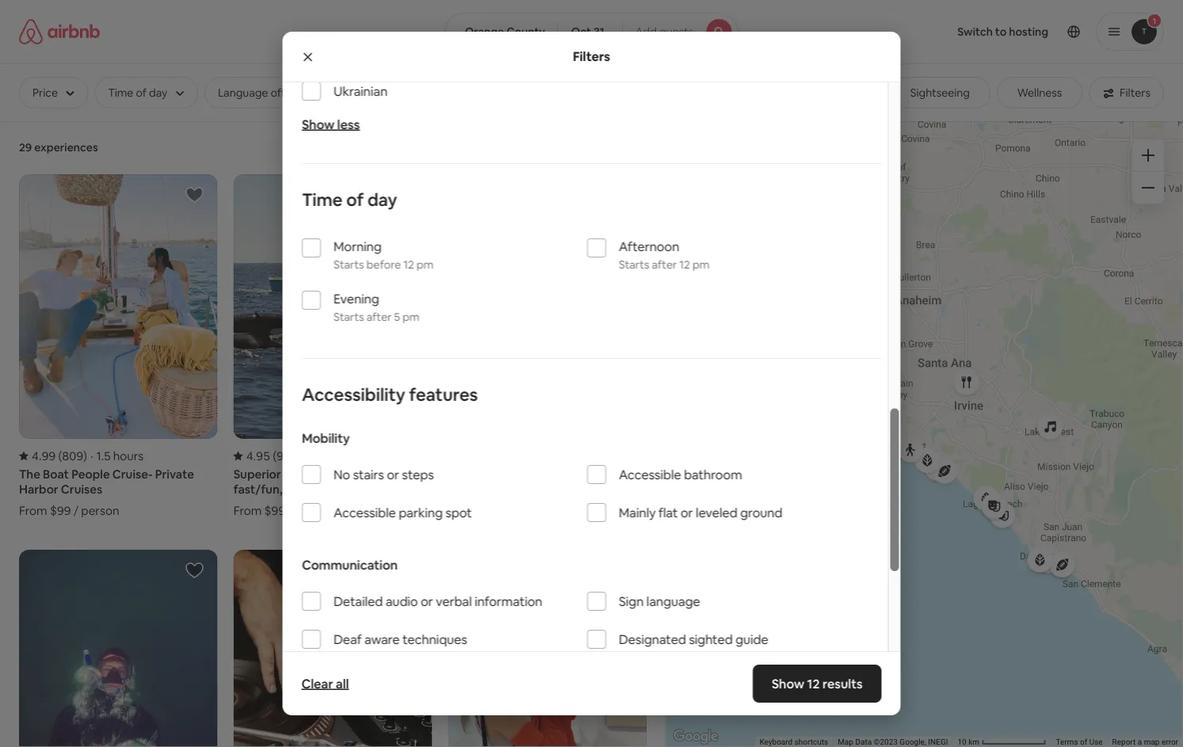 Task type: locate. For each thing, give the bounding box(es) containing it.
person down cruises
[[81, 503, 119, 518]]

person inside superior whale/dolphin watching - fast/fun, most sightings from $99 / person
[[296, 503, 334, 518]]

starts inside 'evening starts after 5 pm'
[[333, 310, 364, 324]]

12
[[403, 258, 414, 272], [679, 258, 690, 272], [807, 676, 820, 692]]

clear
[[302, 676, 333, 692]]

/ for most
[[288, 503, 293, 518]]

/ down the most
[[288, 503, 293, 518]]

12 inside "morning starts before 12 pm"
[[403, 258, 414, 272]]

1 horizontal spatial hours
[[320, 448, 351, 464]]

or right audio
[[420, 593, 433, 609]]

filters dialog
[[283, 0, 901, 747]]

inegi
[[928, 737, 948, 747]]

starts for afternoon
[[619, 258, 649, 272]]

2 vertical spatial or
[[420, 593, 433, 609]]

from down harbor
[[19, 503, 47, 518]]

1 vertical spatial after
[[366, 310, 391, 324]]

of left day
[[346, 188, 363, 211]]

2
[[311, 448, 317, 464]]

1 horizontal spatial or
[[420, 593, 433, 609]]

12 right before
[[403, 258, 414, 272]]

$99 down cruises
[[50, 503, 71, 518]]

ukrainian
[[333, 83, 387, 99]]

results
[[822, 676, 863, 692]]

0 horizontal spatial or
[[387, 466, 399, 483]]

0 vertical spatial or
[[387, 466, 399, 483]]

/
[[73, 503, 79, 518], [288, 503, 293, 518]]

hours inside the boat people cruise- private harbor cruises group
[[113, 448, 144, 464]]

2 hours from the left
[[320, 448, 351, 464]]

$99 inside the boat people cruise- private harbor cruises from $99 / person
[[50, 503, 71, 518]]

2 / from the left
[[288, 503, 293, 518]]

accessibility features
[[302, 383, 478, 406]]

use
[[1089, 737, 1103, 747]]

· 1.5 hours
[[90, 448, 144, 464]]

error
[[1162, 737, 1178, 747]]

Wellness button
[[997, 77, 1083, 109]]

/ for harbor
[[73, 503, 79, 518]]

zoom in image
[[1142, 149, 1155, 162]]

1 from from the left
[[19, 503, 47, 518]]

0 horizontal spatial hours
[[113, 448, 144, 464]]

spot
[[445, 504, 472, 521]]

0 horizontal spatial accessible
[[333, 504, 396, 521]]

0 vertical spatial of
[[346, 188, 363, 211]]

less
[[337, 116, 359, 132]]

orange county
[[465, 25, 545, 39]]

zoom out image
[[1142, 181, 1155, 194]]

hours inside superior whale/dolphin watching - fast/fun, most sightings 'group'
[[320, 448, 351, 464]]

morning
[[333, 238, 381, 254]]

2 $99 from the left
[[264, 503, 285, 518]]

accessible up mainly
[[619, 466, 681, 483]]

$99 inside superior whale/dolphin watching - fast/fun, most sightings from $99 / person
[[264, 503, 285, 518]]

pm inside 'evening starts after 5 pm'
[[402, 310, 419, 324]]

1 horizontal spatial 12
[[679, 258, 690, 272]]

from inside the boat people cruise- private harbor cruises from $99 / person
[[19, 503, 47, 518]]

or
[[387, 466, 399, 483], [680, 504, 693, 521], [420, 593, 433, 609]]

add to wishlist image
[[185, 185, 204, 204], [185, 561, 204, 580]]

afternoon starts after 12 pm
[[619, 238, 709, 272]]

starts down morning
[[333, 258, 364, 272]]

0 horizontal spatial show
[[302, 116, 334, 132]]

1 horizontal spatial show
[[772, 676, 804, 692]]

parking
[[398, 504, 442, 521]]

1 / from the left
[[73, 503, 79, 518]]

deaf aware techniques
[[333, 631, 467, 647]]

/ inside superior whale/dolphin watching - fast/fun, most sightings from $99 / person
[[288, 503, 293, 518]]

0 horizontal spatial /
[[73, 503, 79, 518]]

0 vertical spatial show
[[302, 116, 334, 132]]

terms of use
[[1056, 737, 1103, 747]]

0 horizontal spatial 12
[[403, 258, 414, 272]]

or right flat
[[680, 504, 693, 521]]

1 vertical spatial accessible
[[333, 504, 396, 521]]

4.99
[[32, 448, 56, 464]]

from down 'fast/fun,'
[[234, 503, 262, 518]]

person inside the boat people cruise- private harbor cruises from $99 / person
[[81, 503, 119, 518]]

1 vertical spatial show
[[772, 676, 804, 692]]

clear all
[[302, 676, 349, 692]]

superior whale/dolphin watching - fast/fun, most sightings from $99 / person
[[234, 467, 431, 518]]

1 horizontal spatial of
[[1080, 737, 1087, 747]]

0 horizontal spatial person
[[81, 503, 119, 518]]

deaf
[[333, 631, 361, 647]]

of
[[346, 188, 363, 211], [1080, 737, 1087, 747]]

pm inside "morning starts before 12 pm"
[[416, 258, 433, 272]]

2 horizontal spatial or
[[680, 504, 693, 521]]

person for sightings
[[296, 503, 334, 518]]

pm inside "afternoon starts after 12 pm"
[[692, 258, 709, 272]]

starts inside "afternoon starts after 12 pm"
[[619, 258, 649, 272]]

1 vertical spatial of
[[1080, 737, 1087, 747]]

0 horizontal spatial from
[[19, 503, 47, 518]]

$99 down 'fast/fun,'
[[264, 503, 285, 518]]

show left less
[[302, 116, 334, 132]]

stairs
[[353, 466, 384, 483]]

or for stairs
[[387, 466, 399, 483]]

0 vertical spatial accessible
[[619, 466, 681, 483]]

12 left results
[[807, 676, 820, 692]]

time
[[302, 188, 342, 211]]

map
[[1144, 737, 1160, 747]]

sign language
[[619, 593, 700, 609]]

designated
[[619, 631, 686, 647]]

1 hours from the left
[[113, 448, 144, 464]]

0 vertical spatial add to wishlist image
[[185, 185, 204, 204]]

1 vertical spatial or
[[680, 504, 693, 521]]

starts down afternoon
[[619, 258, 649, 272]]

from for the boat people cruise- private harbor cruises from $99 / person
[[19, 503, 47, 518]]

1 horizontal spatial after
[[651, 258, 677, 272]]

mobility
[[302, 430, 349, 446]]

4.95 (911)
[[246, 448, 302, 464]]

2 from from the left
[[234, 503, 262, 518]]

1 horizontal spatial $99
[[264, 503, 285, 518]]

Sports button
[[733, 77, 808, 109]]

1 person from the left
[[81, 503, 119, 518]]

12 for morning
[[403, 258, 414, 272]]

bathroom
[[684, 466, 742, 483]]

-
[[427, 467, 431, 482]]

pm for afternoon
[[692, 258, 709, 272]]

hours up cruise-
[[113, 448, 144, 464]]

0 horizontal spatial after
[[366, 310, 391, 324]]

(809)
[[58, 448, 87, 464]]

hours up no
[[320, 448, 351, 464]]

after left 5
[[366, 310, 391, 324]]

and
[[405, 86, 424, 100]]

detailed audio or verbal information
[[333, 593, 542, 609]]

0 vertical spatial after
[[651, 258, 677, 272]]

filters
[[573, 48, 610, 65]]

learn to surf group
[[448, 174, 647, 503]]

accessible parking spot
[[333, 504, 472, 521]]

or for audio
[[420, 593, 433, 609]]

after down afternoon
[[651, 258, 677, 272]]

/ down cruises
[[73, 503, 79, 518]]

of inside 'filters' dialog
[[346, 188, 363, 211]]

county
[[507, 25, 545, 39]]

10 km
[[958, 737, 981, 747]]

after for evening
[[366, 310, 391, 324]]

None search field
[[445, 13, 738, 51]]

1 horizontal spatial accessible
[[619, 466, 681, 483]]

boat
[[43, 467, 69, 482]]

starts inside "morning starts before 12 pm"
[[333, 258, 364, 272]]

1 vertical spatial add to wishlist image
[[185, 561, 204, 580]]

a
[[1138, 737, 1142, 747]]

aware
[[364, 631, 399, 647]]

people
[[71, 467, 110, 482]]

none search field containing orange county
[[445, 13, 738, 51]]

after inside "afternoon starts after 12 pm"
[[651, 258, 677, 272]]

the boat people cruise- private harbor cruises from $99 / person
[[19, 467, 194, 518]]

1 horizontal spatial person
[[296, 503, 334, 518]]

accessible down sightings
[[333, 504, 396, 521]]

12 down afternoon
[[679, 258, 690, 272]]

after
[[651, 258, 677, 272], [366, 310, 391, 324]]

0 horizontal spatial $99
[[50, 503, 71, 518]]

of left use
[[1080, 737, 1087, 747]]

watching
[[370, 467, 424, 482]]

$99 for most
[[264, 503, 285, 518]]

2 person from the left
[[296, 503, 334, 518]]

show for show less
[[302, 116, 334, 132]]

0 horizontal spatial of
[[346, 188, 363, 211]]

from for superior whale/dolphin watching - fast/fun, most sightings from $99 / person
[[234, 503, 262, 518]]

no
[[333, 466, 350, 483]]

12 inside "afternoon starts after 12 pm"
[[679, 258, 690, 272]]

most
[[285, 482, 314, 497]]

starts
[[333, 258, 364, 272], [619, 258, 649, 272], [333, 310, 364, 324]]

starts down evening
[[333, 310, 364, 324]]

data
[[855, 737, 872, 747]]

/ inside the boat people cruise- private harbor cruises from $99 / person
[[73, 503, 79, 518]]

1 add to wishlist image from the top
[[185, 185, 204, 204]]

after inside 'evening starts after 5 pm'
[[366, 310, 391, 324]]

1 horizontal spatial /
[[288, 503, 293, 518]]

report a map error
[[1112, 737, 1178, 747]]

morning starts before 12 pm
[[333, 238, 433, 272]]

1 $99 from the left
[[50, 503, 71, 518]]

harbor
[[19, 482, 58, 497]]

1 horizontal spatial from
[[234, 503, 262, 518]]

or right stairs
[[387, 466, 399, 483]]

accessible
[[619, 466, 681, 483], [333, 504, 396, 521]]

show left results
[[772, 676, 804, 692]]

Art and culture button
[[365, 77, 483, 109]]

from inside superior whale/dolphin watching - fast/fun, most sightings from $99 / person
[[234, 503, 262, 518]]

accessible for accessible bathroom
[[619, 466, 681, 483]]

person down the most
[[296, 503, 334, 518]]

1.5
[[96, 448, 110, 464]]

report a map error link
[[1112, 737, 1178, 747]]



Task type: describe. For each thing, give the bounding box(es) containing it.
2 hours
[[311, 448, 351, 464]]

4.95
[[246, 448, 270, 464]]

oct 31
[[571, 25, 605, 39]]

2 horizontal spatial 12
[[807, 676, 820, 692]]

Tours button
[[814, 77, 884, 109]]

10
[[958, 737, 967, 747]]

or for flat
[[680, 504, 693, 521]]

12 for afternoon
[[679, 258, 690, 272]]

person for cruises
[[81, 503, 119, 518]]

©2023
[[874, 737, 898, 747]]

clear all button
[[294, 668, 357, 700]]

add
[[635, 25, 657, 39]]

culture
[[426, 86, 462, 100]]

profile element
[[757, 0, 1164, 63]]

oct
[[571, 25, 591, 39]]

sightings
[[316, 482, 367, 497]]

no stairs or steps
[[333, 466, 434, 483]]

km
[[969, 737, 979, 747]]

verbal
[[436, 593, 472, 609]]

art
[[386, 86, 402, 100]]

Entertainment button
[[489, 77, 604, 109]]

art and culture
[[386, 86, 462, 100]]

4.99 (809)
[[32, 448, 87, 464]]

cruise-
[[112, 467, 153, 482]]

wellness
[[1017, 86, 1062, 100]]

superior
[[234, 467, 281, 482]]

superior whale/dolphin watching - fast/fun, most sightings group
[[234, 174, 432, 518]]

sightseeing
[[910, 86, 970, 100]]

the
[[19, 467, 40, 482]]

oct 31 button
[[558, 13, 623, 51]]

detailed
[[333, 593, 383, 609]]

after for afternoon
[[651, 258, 677, 272]]

fast/fun,
[[234, 482, 283, 497]]

report
[[1112, 737, 1136, 747]]

google,
[[900, 737, 926, 747]]

orange county button
[[445, 13, 559, 51]]

2 add to wishlist image from the top
[[185, 561, 204, 580]]

keyboard shortcuts
[[760, 737, 828, 747]]

of for day
[[346, 188, 363, 211]]

$99 for harbor
[[50, 503, 71, 518]]

(911)
[[273, 448, 302, 464]]

flat
[[658, 504, 678, 521]]

4.95 out of 5 average rating,  911 reviews image
[[234, 448, 302, 464]]

techniques
[[402, 631, 467, 647]]

pm for evening
[[402, 310, 419, 324]]

show less
[[302, 116, 359, 132]]

orange
[[465, 25, 504, 39]]

of for use
[[1080, 737, 1087, 747]]

pm for morning
[[416, 258, 433, 272]]

Sightseeing button
[[890, 77, 990, 109]]

audio
[[385, 593, 418, 609]]

cruises
[[61, 482, 102, 497]]

google image
[[670, 727, 722, 747]]

guests
[[659, 25, 694, 39]]

the boat people cruise- private harbor cruises group
[[19, 174, 218, 518]]

·
[[90, 448, 93, 464]]

mainly flat or leveled ground
[[619, 504, 782, 521]]

all
[[336, 676, 349, 692]]

4.99 out of 5 average rating,  809 reviews image
[[19, 448, 87, 464]]

starts for evening
[[333, 310, 364, 324]]

leveled
[[695, 504, 737, 521]]

add guests
[[635, 25, 694, 39]]

31
[[594, 25, 605, 39]]

evening starts after 5 pm
[[333, 290, 419, 324]]

information
[[474, 593, 542, 609]]

shortcuts
[[795, 737, 828, 747]]

evening
[[333, 290, 379, 307]]

google map
showing 20 experiences. region
[[666, 120, 1183, 747]]

whale/dolphin
[[284, 467, 368, 482]]

29 experiences
[[19, 140, 98, 155]]

5
[[394, 310, 400, 324]]

day
[[367, 188, 397, 211]]

show for show 12 results
[[772, 676, 804, 692]]

show 12 results
[[772, 676, 863, 692]]

experiences
[[34, 140, 98, 155]]

sign
[[619, 593, 643, 609]]

accessible bathroom
[[619, 466, 742, 483]]

features
[[409, 383, 478, 406]]

afternoon
[[619, 238, 679, 254]]

starts for morning
[[333, 258, 364, 272]]

before
[[366, 258, 401, 272]]

10 km button
[[953, 736, 1051, 747]]

accessible for accessible parking spot
[[333, 504, 396, 521]]

mainly
[[619, 504, 655, 521]]

keyboard shortcuts button
[[760, 737, 828, 747]]

show 12 results link
[[753, 665, 882, 703]]

terms
[[1056, 737, 1078, 747]]

keyboard
[[760, 737, 793, 747]]

map
[[838, 737, 853, 747]]

sighted
[[689, 631, 732, 647]]

terms of use link
[[1056, 737, 1103, 747]]

Food and drink button
[[610, 77, 727, 109]]

steps
[[402, 466, 434, 483]]

time of day
[[302, 188, 397, 211]]

ground
[[740, 504, 782, 521]]



Task type: vqa. For each thing, say whether or not it's contained in the screenshot.
Filters
yes



